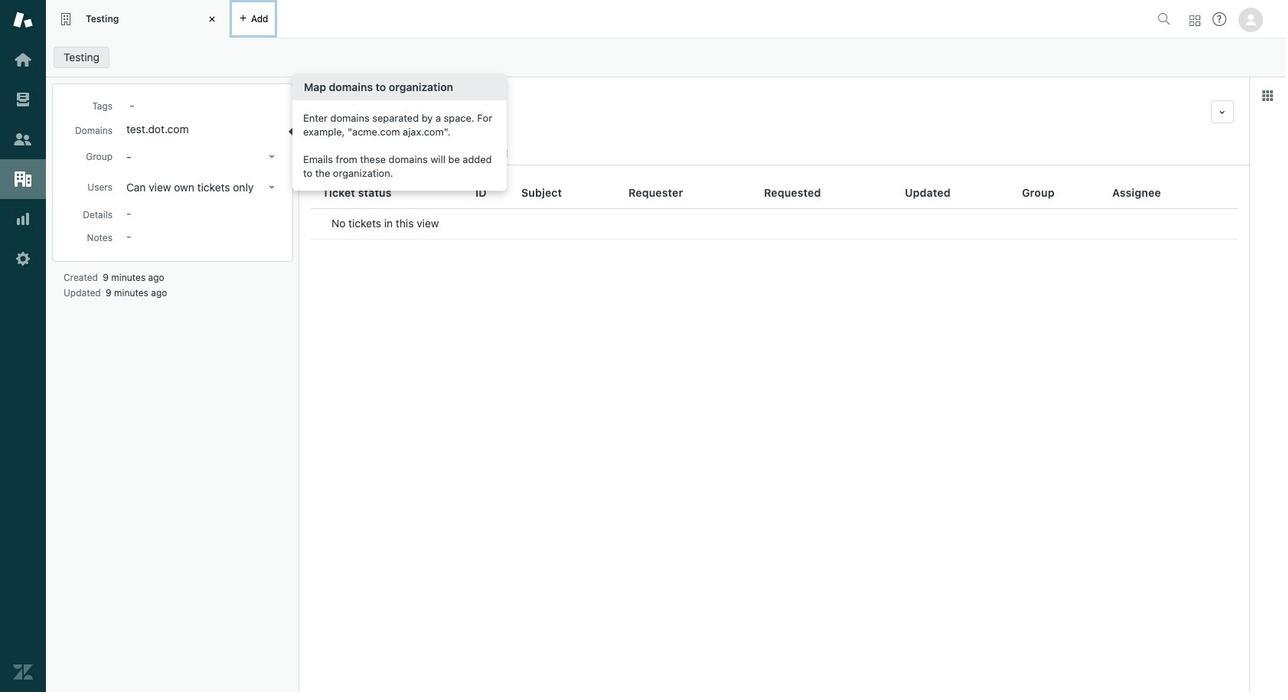 Task type: locate. For each thing, give the bounding box(es) containing it.
views image
[[13, 90, 33, 110]]

arrow down image
[[269, 155, 275, 159], [269, 186, 275, 189]]

2 arrow down image from the top
[[269, 186, 275, 189]]

admin image
[[13, 249, 33, 269]]

apps image
[[1262, 90, 1274, 102]]

main element
[[0, 0, 46, 692]]

organizations image
[[13, 169, 33, 189]]

secondary element
[[46, 42, 1286, 73]]

- field
[[123, 96, 281, 113]]

0 vertical spatial arrow down image
[[269, 155, 275, 159]]

zendesk support image
[[13, 10, 33, 30]]

1 vertical spatial arrow down image
[[269, 186, 275, 189]]

None text field
[[352, 100, 1205, 123]]

grid
[[299, 178, 1250, 692]]



Task type: describe. For each thing, give the bounding box(es) containing it.
get started image
[[13, 50, 33, 70]]

tabs tab list
[[46, 0, 1152, 38]]

zendesk products image
[[1190, 15, 1201, 26]]

testing tab
[[46, 0, 230, 38]]

help image
[[1213, 12, 1227, 26]]

close image
[[204, 11, 220, 27]]

zendesk image
[[13, 662, 33, 682]]

reporting image
[[13, 209, 33, 229]]

1 arrow down image from the top
[[269, 155, 275, 159]]

icon_org image
[[315, 100, 345, 131]]

customers image
[[13, 129, 33, 149]]



Task type: vqa. For each thing, say whether or not it's contained in the screenshot.
Icon_org
yes



